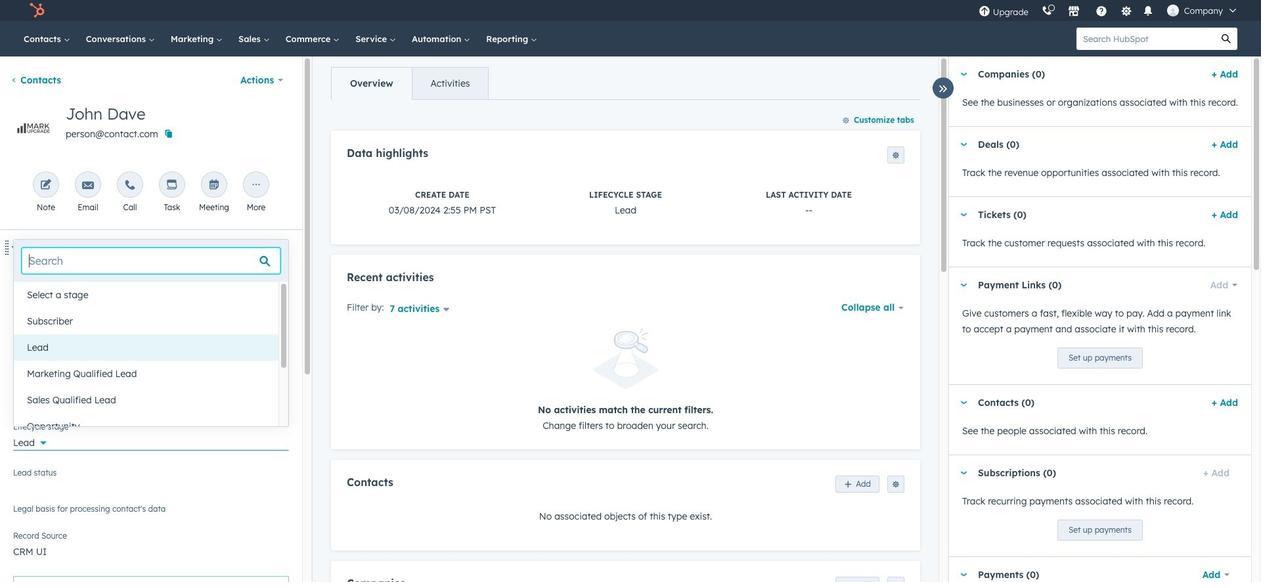 Task type: vqa. For each thing, say whether or not it's contained in the screenshot.
Search search box
yes



Task type: locate. For each thing, give the bounding box(es) containing it.
navigation
[[331, 67, 489, 100]]

Search HubSpot search field
[[1077, 28, 1216, 50]]

caret image
[[960, 143, 968, 146], [11, 246, 18, 249], [960, 472, 968, 475]]

2 vertical spatial caret image
[[960, 472, 968, 475]]

3 caret image from the top
[[960, 284, 968, 287]]

alert
[[347, 329, 905, 433], [13, 577, 289, 582]]

2 caret image from the top
[[960, 213, 968, 217]]

4 caret image from the top
[[960, 401, 968, 405]]

task image
[[166, 179, 178, 192]]

caret image
[[960, 73, 968, 76], [960, 213, 968, 217], [960, 284, 968, 287], [960, 401, 968, 405], [960, 573, 968, 577]]

menu
[[973, 0, 1246, 21]]

0 horizontal spatial alert
[[13, 577, 289, 582]]

marketplaces image
[[1069, 6, 1080, 18]]

None text field
[[13, 316, 289, 342]]

note image
[[40, 179, 52, 192]]

list box
[[14, 282, 289, 440]]

1 vertical spatial alert
[[13, 577, 289, 582]]

0 vertical spatial alert
[[347, 329, 905, 433]]

-- text field
[[13, 394, 289, 415]]

manage card settings image
[[277, 244, 285, 252]]

more image
[[250, 179, 262, 192]]

1 caret image from the top
[[960, 73, 968, 76]]



Task type: describe. For each thing, give the bounding box(es) containing it.
5 caret image from the top
[[960, 573, 968, 577]]

1 horizontal spatial alert
[[347, 329, 905, 433]]

meeting image
[[208, 179, 220, 192]]

1 vertical spatial caret image
[[11, 246, 18, 249]]

Search search field
[[22, 248, 281, 274]]

call image
[[124, 179, 136, 192]]

0 vertical spatial caret image
[[960, 143, 968, 146]]

jacob simon image
[[1168, 5, 1180, 16]]

email image
[[82, 179, 94, 192]]



